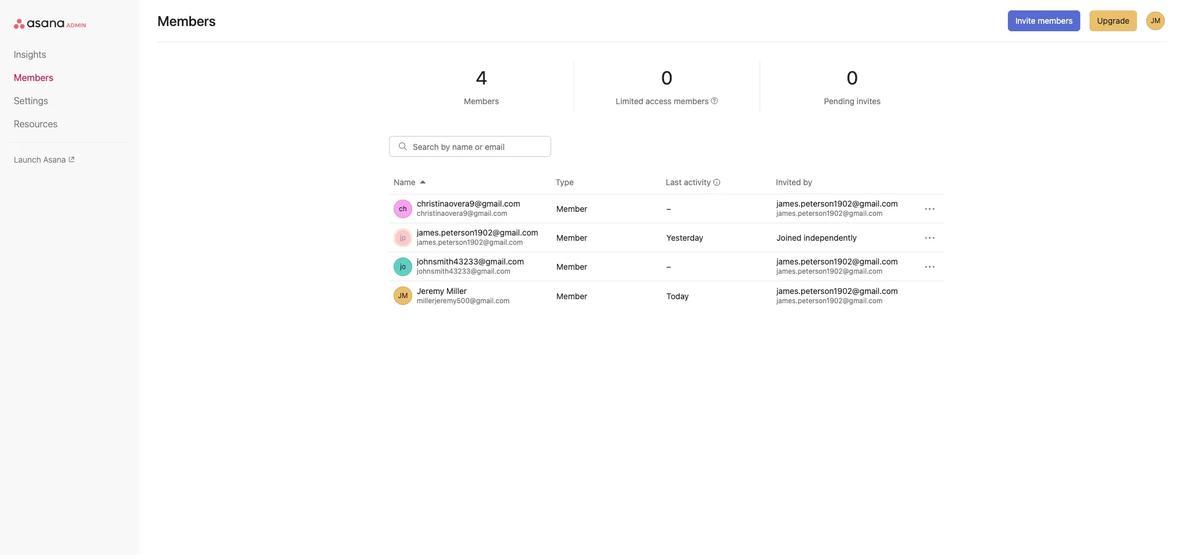 Task type: locate. For each thing, give the bounding box(es) containing it.
1 horizontal spatial members
[[1038, 16, 1073, 25]]

1 vertical spatial –
[[667, 262, 671, 272]]

1 horizontal spatial members
[[158, 13, 216, 29]]

0 horizontal spatial members
[[14, 72, 53, 83]]

members right invite
[[1038, 16, 1073, 25]]

–
[[667, 204, 671, 214], [667, 262, 671, 272]]

0 vertical spatial –
[[667, 204, 671, 214]]

by
[[804, 177, 813, 187]]

insights link
[[14, 47, 125, 61]]

launch asana
[[14, 155, 66, 164]]

member
[[557, 204, 588, 214], [557, 233, 588, 243], [557, 262, 588, 272], [557, 291, 588, 301]]

0 for invites
[[847, 67, 859, 89]]

1 show options image from the top
[[926, 204, 935, 213]]

1 0 from the left
[[662, 67, 673, 89]]

jm left "jeremy"
[[398, 291, 408, 300]]

activity
[[684, 177, 711, 187]]

members inside button
[[1038, 16, 1073, 25]]

member for christinaovera9@gmail.com
[[557, 204, 588, 214]]

– for christinaovera9@gmail.com
[[667, 204, 671, 214]]

show options image
[[926, 262, 935, 271]]

1 vertical spatial johnsmith43233@gmail.com
[[417, 267, 511, 276]]

member for johnsmith43233@gmail.com
[[557, 262, 588, 272]]

– down last
[[667, 204, 671, 214]]

miller
[[447, 286, 467, 296]]

0 horizontal spatial 0
[[662, 67, 673, 89]]

1 horizontal spatial 0
[[847, 67, 859, 89]]

christinaovera9@gmail.com christinaovera9@gmail.com
[[417, 199, 520, 218]]

1 vertical spatial members
[[674, 96, 709, 106]]

invite members button
[[1008, 10, 1081, 31]]

– for johnsmith43233@gmail.com
[[667, 262, 671, 272]]

members
[[158, 13, 216, 29], [14, 72, 53, 83], [464, 96, 499, 106]]

0 vertical spatial christinaovera9@gmail.com
[[417, 199, 520, 209]]

0 for access
[[662, 67, 673, 89]]

christinaovera9@gmail.com
[[417, 199, 520, 209], [417, 209, 508, 218]]

1 – from the top
[[667, 204, 671, 214]]

insights
[[14, 49, 46, 60]]

2 vertical spatial members
[[464, 96, 499, 106]]

type
[[556, 177, 574, 187]]

1 horizontal spatial jm
[[1151, 16, 1161, 25]]

0 vertical spatial jm
[[1151, 16, 1161, 25]]

2 johnsmith43233@gmail.com from the top
[[417, 267, 511, 276]]

3 member from the top
[[557, 262, 588, 272]]

0 vertical spatial show options image
[[926, 204, 935, 213]]

james.peterson1902@gmail.com
[[777, 199, 898, 209], [777, 209, 883, 218], [417, 228, 538, 237], [417, 238, 523, 247], [777, 257, 898, 266], [777, 267, 883, 276], [777, 286, 898, 296], [777, 296, 883, 305]]

members right access
[[674, 96, 709, 106]]

– up today
[[667, 262, 671, 272]]

1 christinaovera9@gmail.com from the top
[[417, 199, 520, 209]]

1 vertical spatial members
[[14, 72, 53, 83]]

joined independently
[[777, 233, 857, 243]]

jo
[[400, 262, 406, 271]]

2 – from the top
[[667, 262, 671, 272]]

joined
[[777, 233, 802, 243]]

launch
[[14, 155, 41, 164]]

1 vertical spatial jm
[[398, 291, 408, 300]]

limited access members
[[616, 96, 709, 106]]

member for jeremy miller
[[557, 291, 588, 301]]

1 member from the top
[[557, 204, 588, 214]]

james.peterson1902@gmail.com james.peterson1902@gmail.com
[[777, 199, 898, 218], [417, 228, 538, 247], [777, 257, 898, 276], [777, 286, 898, 305]]

2 0 from the left
[[847, 67, 859, 89]]

0
[[662, 67, 673, 89], [847, 67, 859, 89]]

show options image
[[926, 204, 935, 213], [926, 233, 935, 242]]

0 vertical spatial johnsmith43233@gmail.com
[[417, 257, 524, 266]]

0 up pending invites
[[847, 67, 859, 89]]

invited by
[[776, 177, 813, 187]]

name button
[[394, 176, 556, 189]]

4 member from the top
[[557, 291, 588, 301]]

2 christinaovera9@gmail.com from the top
[[417, 209, 508, 218]]

2 show options image from the top
[[926, 233, 935, 242]]

2 member from the top
[[557, 233, 588, 243]]

members link
[[14, 71, 125, 85]]

jm right upgrade
[[1151, 16, 1161, 25]]

1 vertical spatial show options image
[[926, 233, 935, 242]]

johnsmith43233@gmail.com
[[417, 257, 524, 266], [417, 267, 511, 276]]

0 vertical spatial members
[[1038, 16, 1073, 25]]

2 horizontal spatial members
[[464, 96, 499, 106]]

jm
[[1151, 16, 1161, 25], [398, 291, 408, 300]]

james.peterson1902@gmail.com james.peterson1902@gmail.com for jeremy miller
[[777, 286, 898, 305]]

settings link
[[14, 94, 125, 108]]

upgrade
[[1098, 16, 1130, 25]]

0 horizontal spatial jm
[[398, 291, 408, 300]]

1 vertical spatial christinaovera9@gmail.com
[[417, 209, 508, 218]]

jeremy
[[417, 286, 444, 296]]

members
[[1038, 16, 1073, 25], [674, 96, 709, 106]]

0 up the limited access members
[[662, 67, 673, 89]]

ch
[[399, 204, 407, 213]]



Task type: vqa. For each thing, say whether or not it's contained in the screenshot.
second Mark complete option from the bottom
no



Task type: describe. For each thing, give the bounding box(es) containing it.
resources
[[14, 119, 58, 129]]

pending
[[824, 96, 855, 106]]

asana
[[43, 155, 66, 164]]

show options image for –
[[926, 204, 935, 213]]

0 horizontal spatial members
[[674, 96, 709, 106]]

settings
[[14, 96, 48, 106]]

access
[[646, 96, 672, 106]]

invited
[[776, 177, 801, 187]]

yesterday
[[667, 233, 704, 243]]

independently
[[804, 233, 857, 243]]

johnsmith43233@gmail.com inside johnsmith43233@gmail.com johnsmith43233@gmail.com
[[417, 267, 511, 276]]

1 johnsmith43233@gmail.com from the top
[[417, 257, 524, 266]]

invite members
[[1016, 16, 1073, 25]]

christinaovera9@gmail.com inside the christinaovera9@gmail.com christinaovera9@gmail.com
[[417, 209, 508, 218]]

upgrade button
[[1090, 10, 1138, 31]]

james.peterson1902@gmail.com james.peterson1902@gmail.com for christinaovera9@gmail.com
[[777, 199, 898, 218]]

last activity button
[[666, 176, 774, 189]]

james.peterson1902@gmail.com james.peterson1902@gmail.com for johnsmith43233@gmail.com
[[777, 257, 898, 276]]

last
[[666, 177, 682, 187]]

invites
[[857, 96, 881, 106]]

jp
[[400, 233, 406, 242]]

resources link
[[14, 117, 125, 131]]

johnsmith43233@gmail.com johnsmith43233@gmail.com
[[417, 257, 524, 276]]

pending invites
[[824, 96, 881, 106]]

0 vertical spatial members
[[158, 13, 216, 29]]

Search by name or email text field
[[389, 136, 551, 157]]

show options image for yesterday
[[926, 233, 935, 242]]

millerjeremy500@gmail.com
[[417, 296, 510, 305]]

member for james.peterson1902@gmail.com
[[557, 233, 588, 243]]

last activity
[[666, 177, 711, 187]]

launch asana link
[[14, 155, 125, 164]]

invite
[[1016, 16, 1036, 25]]

name
[[394, 177, 416, 187]]

limited
[[616, 96, 644, 106]]

jeremy miller millerjeremy500@gmail.com
[[417, 286, 510, 305]]

today
[[667, 291, 689, 301]]

4
[[476, 67, 487, 89]]



